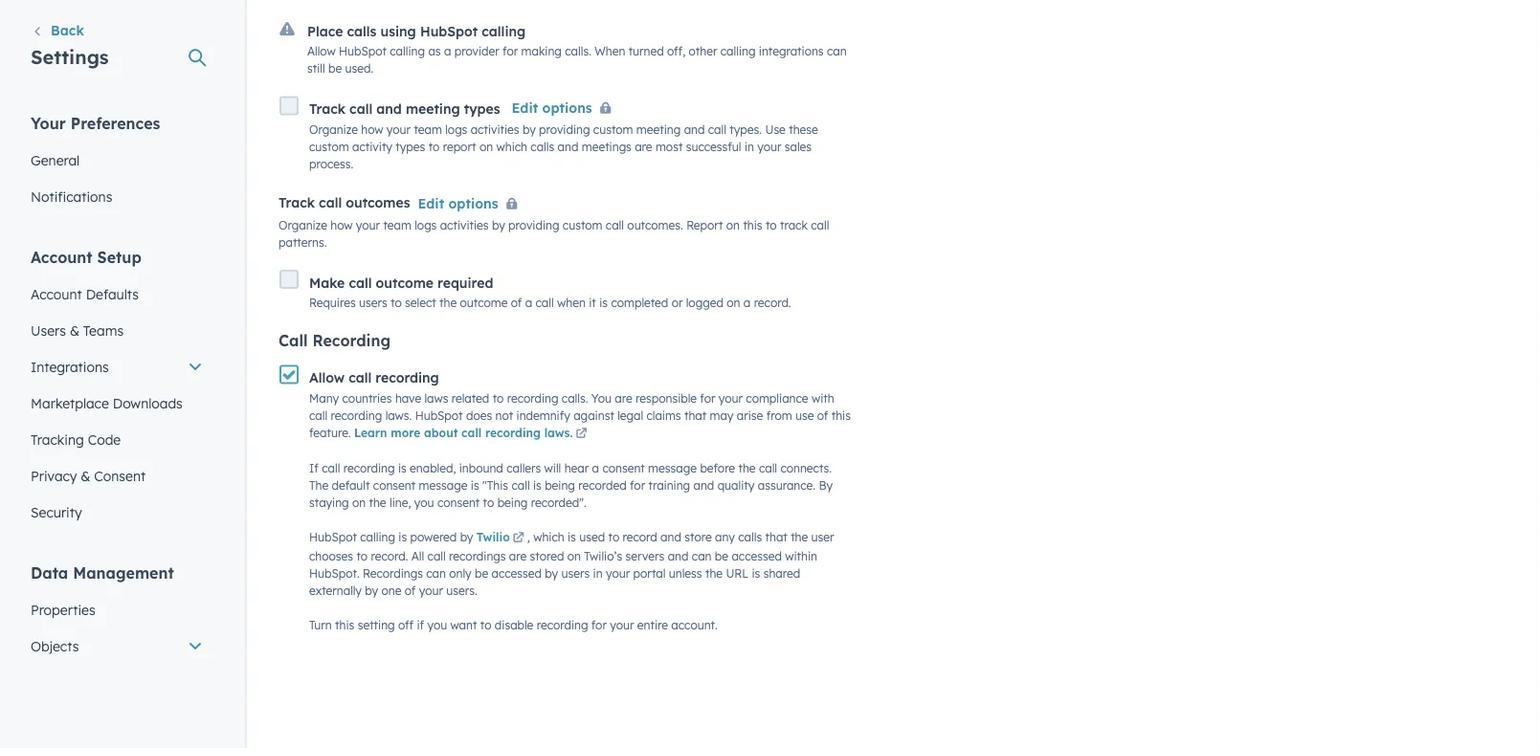 Task type: describe. For each thing, give the bounding box(es) containing it.
setting
[[358, 618, 395, 632]]

unless
[[669, 566, 702, 581]]

record. inside make call outcome required requires users to select the outcome of a call when it is completed or logged on a record.
[[754, 296, 791, 310]]

meeting inside the organize how your team logs activities by providing custom meeting and call types. use these custom activity types to report on which calls and meetings are most successful in your sales process.
[[636, 122, 681, 136]]

your down use
[[757, 139, 782, 153]]

track call and meeting types
[[309, 100, 500, 117]]

1 vertical spatial you
[[427, 618, 447, 632]]

call up countries
[[349, 369, 372, 386]]

many
[[309, 391, 339, 405]]

use
[[765, 122, 786, 136]]

to inside the organize how your team logs activities by providing custom meeting and call types. use these custom activity types to report on which calls and meetings are most successful in your sales process.
[[429, 139, 440, 153]]

legal
[[618, 408, 643, 423]]

that inside , which is used to record and store any calls that the user chooses to record. all call recordings are stored on twilio's servers and can be  accessed within hubspot. recordings can only be accessed by users in your portal unless the url is shared externally by one of your users.
[[765, 530, 788, 545]]

account setup element
[[19, 247, 214, 531]]

is right url
[[752, 566, 760, 581]]

more
[[391, 425, 421, 440]]

calls inside , which is used to record and store any calls that the user chooses to record. all call recordings are stored on twilio's servers and can be  accessed within hubspot. recordings can only be accessed by users in your portal unless the url is shared externally by one of your users.
[[738, 530, 762, 545]]

calling up provider
[[482, 22, 526, 39]]

sales
[[785, 139, 812, 153]]

recording
[[313, 331, 391, 350]]

link opens in a new window image for twilio
[[513, 530, 524, 547]]

is left enabled,
[[398, 461, 407, 476]]

requires
[[309, 296, 356, 310]]

your down track call and meeting types
[[387, 122, 411, 136]]

privacy & consent link
[[19, 458, 214, 494]]

call right make
[[349, 274, 372, 291]]

hear
[[564, 461, 589, 476]]

by down stored
[[545, 566, 558, 581]]

may
[[710, 408, 734, 423]]

calls. inside place calls using hubspot calling allow hubspot calling as a provider for making calls. when turned off, other calling integrations can still be used.
[[565, 44, 592, 58]]

still
[[307, 61, 325, 75]]

call down the process.
[[319, 194, 342, 211]]

track
[[780, 218, 808, 232]]

types inside the organize how your team logs activities by providing custom meeting and call types. use these custom activity types to report on which calls and meetings are most successful in your sales process.
[[396, 139, 425, 153]]

edit for track call and meeting types
[[512, 99, 538, 116]]

your
[[31, 113, 66, 133]]

the up within
[[791, 530, 808, 545]]

or
[[672, 296, 683, 310]]

providing for meeting
[[539, 122, 590, 136]]

enabled,
[[410, 461, 456, 476]]

call inside , which is used to record and store any calls that the user chooses to record. all call recordings are stored on twilio's servers and can be  accessed within hubspot. recordings can only be accessed by users in your portal unless the url is shared externally by one of your users.
[[428, 549, 446, 563]]

shared
[[764, 566, 800, 581]]

security link
[[19, 494, 214, 531]]

providing for call
[[508, 218, 560, 232]]

on inside , which is used to record and store any calls that the user chooses to record. all call recordings are stored on twilio's servers and can be  accessed within hubspot. recordings can only be accessed by users in your portal unless the url is shared externally by one of your users.
[[567, 549, 581, 563]]

for inside if call recording is enabled, inbound callers will hear a consent message before the call connects. the default consent message is "this call is being recorded for training and quality assurance. by staying on the line, you consent to being recorded".
[[630, 479, 645, 493]]

0 vertical spatial types
[[464, 100, 500, 117]]

team for types
[[414, 122, 442, 136]]

and up activity
[[377, 100, 402, 117]]

call inside many countries have laws related to recording calls. you are responsible for your compliance with call recording laws. hubspot does not indemnify against legal claims that may arise from use of this feature.
[[309, 408, 328, 423]]

call right if
[[322, 461, 340, 476]]

if
[[417, 618, 424, 632]]

url
[[726, 566, 749, 581]]

these
[[789, 122, 818, 136]]

general
[[31, 152, 80, 168]]

preferences
[[71, 113, 160, 133]]

are inside the organize how your team logs activities by providing custom meeting and call types. use these custom activity types to report on which calls and meetings are most successful in your sales process.
[[635, 139, 652, 153]]

teams
[[83, 322, 124, 339]]

in inside , which is used to record and store any calls that the user chooses to record. all call recordings are stored on twilio's servers and can be  accessed within hubspot. recordings can only be accessed by users in your portal unless the url is shared externally by one of your users.
[[593, 566, 603, 581]]

code
[[88, 431, 121, 448]]

and up unless
[[668, 549, 689, 563]]

by left one
[[365, 583, 378, 598]]

to inside if call recording is enabled, inbound callers will hear a consent message before the call connects. the default consent message is "this call is being recorded for training and quality assurance. by staying on the line, you consent to being recorded".
[[483, 496, 494, 510]]

account.
[[671, 618, 718, 632]]

patterns.
[[279, 235, 327, 250]]

assurance.
[[758, 479, 816, 493]]

hubspot inside many countries have laws related to recording calls. you are responsible for your compliance with call recording laws. hubspot does not indemnify against legal claims that may arise from use of this feature.
[[415, 408, 463, 423]]

1 vertical spatial outcome
[[460, 296, 508, 310]]

and inside if call recording is enabled, inbound callers will hear a consent message before the call connects. the default consent message is "this call is being recorded for training and quality assurance. by staying on the line, you consent to being recorded".
[[694, 479, 714, 493]]

and left meetings
[[558, 139, 579, 153]]

users.
[[446, 583, 477, 598]]

on inside if call recording is enabled, inbound callers will hear a consent message before the call connects. the default consent message is "this call is being recorded for training and quality assurance. by staying on the line, you consent to being recorded".
[[352, 496, 366, 510]]

calling right the other
[[721, 44, 756, 58]]

back
[[51, 22, 84, 39]]

edit for track call outcomes
[[418, 195, 444, 212]]

will
[[544, 461, 561, 476]]

are inside many countries have laws related to recording calls. you are responsible for your compliance with call recording laws. hubspot does not indemnify against legal claims that may arise from use of this feature.
[[615, 391, 632, 405]]

recording down not
[[485, 425, 541, 440]]

when
[[595, 44, 625, 58]]

a inside if call recording is enabled, inbound callers will hear a consent message before the call connects. the default consent message is "this call is being recorded for training and quality assurance. by staying on the line, you consent to being recorded".
[[592, 461, 599, 476]]

of inside , which is used to record and store any calls that the user chooses to record. all call recordings are stored on twilio's servers and can be  accessed within hubspot. recordings can only be accessed by users in your portal unless the url is shared externally by one of your users.
[[405, 583, 416, 598]]

by
[[819, 479, 833, 493]]

& for users
[[70, 322, 79, 339]]

to right want
[[480, 618, 492, 632]]

organize how your team logs activities by providing custom meeting and call types. use these custom activity types to report on which calls and meetings are most successful in your sales process.
[[309, 122, 818, 171]]

0 vertical spatial meeting
[[406, 100, 460, 117]]

is left powered on the left bottom of page
[[399, 530, 407, 545]]

make call outcome required requires users to select the outcome of a call when it is completed or logged on a record.
[[309, 274, 791, 310]]

by inside the organize how your team logs activities by providing custom meeting and call types. use these custom activity types to report on which calls and meetings are most successful in your sales process.
[[523, 122, 536, 136]]

2 vertical spatial this
[[335, 618, 354, 632]]

the left line,
[[369, 496, 386, 510]]

if call recording is enabled, inbound callers will hear a consent message before the call connects. the default consent message is "this call is being recorded for training and quality assurance. by staying on the line, you consent to being recorded".
[[309, 461, 833, 510]]

laws
[[425, 391, 448, 405]]

track for track call outcomes
[[279, 194, 315, 211]]

one
[[381, 583, 401, 598]]

hubspot.
[[309, 566, 360, 581]]

related
[[452, 391, 489, 405]]

a right logged
[[744, 296, 751, 310]]

setup
[[97, 247, 141, 267]]

recording down countries
[[331, 408, 382, 423]]

store
[[685, 530, 712, 545]]

which inside the organize how your team logs activities by providing custom meeting and call types. use these custom activity types to report on which calls and meetings are most successful in your sales process.
[[496, 139, 527, 153]]

using
[[381, 22, 416, 39]]

activities for patterns.
[[440, 218, 489, 232]]

logs for patterns.
[[415, 218, 437, 232]]

marketplace
[[31, 395, 109, 412]]

allow call recording
[[309, 369, 439, 386]]

users inside , which is used to record and store any calls that the user chooses to record. all call recordings are stored on twilio's servers and can be  accessed within hubspot. recordings can only be accessed by users in your portal unless the url is shared externally by one of your users.
[[561, 566, 590, 581]]

disable
[[495, 618, 534, 632]]

0 vertical spatial outcome
[[376, 274, 434, 291]]

hubspot up "used." in the left of the page
[[339, 44, 387, 58]]

your inside organize how your team logs activities by providing custom call outcomes. report on this to track call patterns.
[[356, 218, 380, 232]]

required
[[438, 274, 493, 291]]

other
[[689, 44, 717, 58]]

is left used
[[568, 530, 576, 545]]

,
[[527, 530, 530, 545]]

to inside organize how your team logs activities by providing custom call outcomes. report on this to track call patterns.
[[766, 218, 777, 232]]

calling down "using"
[[390, 44, 425, 58]]

notifications
[[31, 188, 112, 205]]

and up successful
[[684, 122, 705, 136]]

this inside organize how your team logs activities by providing custom call outcomes. report on this to track call patterns.
[[743, 218, 763, 232]]

1 horizontal spatial accessed
[[732, 549, 782, 563]]

indemnify
[[516, 408, 570, 423]]

integrations button
[[19, 349, 214, 385]]

the inside make call outcome required requires users to select the outcome of a call when it is completed or logged on a record.
[[439, 296, 457, 310]]

logged
[[686, 296, 724, 310]]

call up assurance.
[[759, 461, 777, 476]]

use
[[795, 408, 814, 423]]

of inside many countries have laws related to recording calls. you are responsible for your compliance with call recording laws. hubspot does not indemnify against legal claims that may arise from use of this feature.
[[817, 408, 828, 423]]

which inside , which is used to record and store any calls that the user chooses to record. all call recordings are stored on twilio's servers and can be  accessed within hubspot. recordings can only be accessed by users in your portal unless the url is shared externally by one of your users.
[[533, 530, 564, 545]]

1 horizontal spatial can
[[692, 549, 712, 563]]

account defaults
[[31, 286, 139, 303]]

recording up the indemnify
[[507, 391, 559, 405]]

track call outcomes
[[279, 194, 410, 211]]

recordings
[[363, 566, 423, 581]]

training
[[649, 479, 690, 493]]

privacy & consent
[[31, 468, 146, 484]]

2 vertical spatial consent
[[437, 496, 480, 510]]

link opens in a new window image for learn more about call recording laws.
[[576, 428, 587, 440]]

call
[[279, 331, 308, 350]]

stored
[[530, 549, 564, 563]]

from
[[766, 408, 792, 423]]

properties
[[31, 602, 95, 618]]

be inside place calls using hubspot calling allow hubspot calling as a provider for making calls. when turned off, other calling integrations can still be used.
[[328, 61, 342, 75]]

users & teams link
[[19, 313, 214, 349]]

tracking
[[31, 431, 84, 448]]

turn
[[309, 618, 332, 632]]

to right chooses
[[356, 549, 368, 563]]

the up quality
[[739, 461, 756, 476]]

externally
[[309, 583, 362, 598]]

activities for types
[[471, 122, 519, 136]]

many countries have laws related to recording calls. you are responsible for your compliance with call recording laws. hubspot does not indemnify against legal claims that may arise from use of this feature.
[[309, 391, 851, 440]]

before
[[700, 461, 735, 476]]

users inside make call outcome required requires users to select the outcome of a call when it is completed or logged on a record.
[[359, 296, 387, 310]]

to up twilio's
[[608, 530, 620, 545]]

that inside many countries have laws related to recording calls. you are responsible for your compliance with call recording laws. hubspot does not indemnify against legal claims that may arise from use of this feature.
[[684, 408, 707, 423]]

powered
[[410, 530, 457, 545]]

recording right disable
[[537, 618, 588, 632]]

call left when
[[536, 296, 554, 310]]

a left when
[[525, 296, 532, 310]]

calls. inside many countries have laws related to recording calls. you are responsible for your compliance with call recording laws. hubspot does not indemnify against legal claims that may arise from use of this feature.
[[562, 391, 588, 405]]

place
[[307, 22, 343, 39]]

by up recordings
[[460, 530, 473, 545]]

0 horizontal spatial accessed
[[492, 566, 542, 581]]

your inside many countries have laws related to recording calls. you are responsible for your compliance with call recording laws. hubspot does not indemnify against legal claims that may arise from use of this feature.
[[719, 391, 743, 405]]



Task type: vqa. For each thing, say whether or not it's contained in the screenshot.
'PATTERNS.'
yes



Task type: locate. For each thing, give the bounding box(es) containing it.
how inside the organize how your team logs activities by providing custom meeting and call types. use these custom activity types to report on which calls and meetings are most successful in your sales process.
[[361, 122, 383, 136]]

1 horizontal spatial users
[[561, 566, 590, 581]]

record. inside , which is used to record and store any calls that the user chooses to record. all call recordings are stored on twilio's servers and can be  accessed within hubspot. recordings can only be accessed by users in your portal unless the url is shared externally by one of your users.
[[371, 549, 408, 563]]

report
[[443, 139, 476, 153]]

1 horizontal spatial meeting
[[636, 122, 681, 136]]

1 account from the top
[[31, 247, 92, 267]]

your left users.
[[419, 583, 443, 598]]

your up may
[[719, 391, 743, 405]]

edit options for track call outcomes
[[418, 195, 498, 212]]

1 horizontal spatial being
[[545, 479, 575, 493]]

call right track
[[811, 218, 829, 232]]

security
[[31, 504, 82, 521]]

completed
[[611, 296, 668, 310]]

1 horizontal spatial laws.
[[544, 425, 573, 440]]

laws. inside many countries have laws related to recording calls. you are responsible for your compliance with call recording laws. hubspot does not indemnify against legal claims that may arise from use of this feature.
[[385, 408, 412, 423]]

logs
[[445, 122, 467, 136], [415, 218, 437, 232]]

users right the requires
[[359, 296, 387, 310]]

team for patterns.
[[383, 218, 412, 232]]

0 horizontal spatial edit
[[418, 195, 444, 212]]

2 vertical spatial calls
[[738, 530, 762, 545]]

1 vertical spatial edit options
[[418, 195, 498, 212]]

team inside the organize how your team logs activities by providing custom meeting and call types. use these custom activity types to report on which calls and meetings are most successful in your sales process.
[[414, 122, 442, 136]]

logs inside organize how your team logs activities by providing custom call outcomes. report on this to track call patterns.
[[415, 218, 437, 232]]

& right the privacy
[[81, 468, 90, 484]]

0 vertical spatial organize
[[309, 122, 358, 136]]

1 horizontal spatial edit options
[[512, 99, 592, 116]]

calls inside place calls using hubspot calling allow hubspot calling as a provider for making calls. when turned off, other calling integrations can still be used.
[[347, 22, 377, 39]]

hubspot up about
[[415, 408, 463, 423]]

0 vertical spatial link opens in a new window image
[[576, 425, 587, 443]]

does
[[466, 408, 492, 423]]

2 horizontal spatial can
[[827, 44, 847, 58]]

0 vertical spatial being
[[545, 479, 575, 493]]

1 vertical spatial be
[[715, 549, 729, 563]]

back link
[[31, 21, 84, 44]]

call inside the organize how your team logs activities by providing custom meeting and call types. use these custom activity types to report on which calls and meetings are most successful in your sales process.
[[708, 122, 727, 136]]

outcomes.
[[627, 218, 683, 232]]

0 vertical spatial account
[[31, 247, 92, 267]]

how down track call outcomes
[[331, 218, 353, 232]]

be down any
[[715, 549, 729, 563]]

to down "this
[[483, 496, 494, 510]]

this left track
[[743, 218, 763, 232]]

providing inside organize how your team logs activities by providing custom call outcomes. report on this to track call patterns.
[[508, 218, 560, 232]]

1 horizontal spatial team
[[414, 122, 442, 136]]

1 vertical spatial providing
[[508, 218, 560, 232]]

team down outcomes
[[383, 218, 412, 232]]

this inside many countries have laws related to recording calls. you are responsible for your compliance with call recording laws. hubspot does not indemnify against legal claims that may arise from use of this feature.
[[832, 408, 851, 423]]

accessed up url
[[732, 549, 782, 563]]

0 vertical spatial record.
[[754, 296, 791, 310]]

0 horizontal spatial this
[[335, 618, 354, 632]]

twilio
[[477, 530, 510, 545]]

turn this setting off if you want to disable recording for your entire account.
[[309, 618, 718, 632]]

a up 'recorded' in the left of the page
[[592, 461, 599, 476]]

for left training
[[630, 479, 645, 493]]

learn more about call recording laws. link
[[354, 425, 590, 443]]

calls. left when
[[565, 44, 592, 58]]

account for account defaults
[[31, 286, 82, 303]]

1 vertical spatial laws.
[[544, 425, 573, 440]]

activities inside organize how your team logs activities by providing custom call outcomes. report on this to track call patterns.
[[440, 218, 489, 232]]

provider
[[454, 44, 499, 58]]

meetings
[[582, 139, 632, 153]]

0 vertical spatial are
[[635, 139, 652, 153]]

how for patterns.
[[331, 218, 353, 232]]

management
[[73, 563, 174, 583]]

1 horizontal spatial types
[[464, 100, 500, 117]]

consent up line,
[[373, 479, 416, 493]]

data management element
[[19, 562, 214, 749]]

line,
[[390, 496, 411, 510]]

for left entire
[[591, 618, 607, 632]]

2 horizontal spatial are
[[635, 139, 652, 153]]

team inside organize how your team logs activities by providing custom call outcomes. report on this to track call patterns.
[[383, 218, 412, 232]]

custom
[[593, 122, 633, 136], [309, 139, 349, 153], [563, 218, 603, 232]]

message down enabled,
[[419, 479, 468, 493]]

link opens in a new window image inside twilio "link"
[[513, 533, 524, 545]]

for inside many countries have laws related to recording calls. you are responsible for your compliance with call recording laws. hubspot does not indemnify against legal claims that may arise from use of this feature.
[[700, 391, 715, 405]]

how for types
[[361, 122, 383, 136]]

& inside users & teams 'link'
[[70, 322, 79, 339]]

default
[[332, 479, 370, 493]]

0 horizontal spatial meeting
[[406, 100, 460, 117]]

2 vertical spatial are
[[509, 549, 527, 563]]

call right all
[[428, 549, 446, 563]]

quality
[[718, 479, 755, 493]]

are up legal
[[615, 391, 632, 405]]

outcome up the select
[[376, 274, 434, 291]]

by up 'required' at the left top
[[492, 218, 505, 232]]

in inside the organize how your team logs activities by providing custom meeting and call types. use these custom activity types to report on which calls and meetings are most successful in your sales process.
[[745, 139, 754, 153]]

edit
[[512, 99, 538, 116], [418, 195, 444, 212]]

1 horizontal spatial this
[[743, 218, 763, 232]]

1 vertical spatial logs
[[415, 218, 437, 232]]

edit options button up the organize how your team logs activities by providing custom meeting and call types. use these custom activity types to report on which calls and meetings are most successful in your sales process.
[[512, 96, 619, 120]]

0 vertical spatial accessed
[[732, 549, 782, 563]]

within
[[785, 549, 818, 563]]

in
[[745, 139, 754, 153], [593, 566, 603, 581]]

account for account setup
[[31, 247, 92, 267]]

is inside make call outcome required requires users to select the outcome of a call when it is completed or logged on a record.
[[599, 296, 608, 310]]

0 vertical spatial how
[[361, 122, 383, 136]]

0 vertical spatial edit options button
[[512, 96, 619, 120]]

1 vertical spatial can
[[692, 549, 712, 563]]

which up stored
[[533, 530, 564, 545]]

which right report
[[496, 139, 527, 153]]

calls. up against
[[562, 391, 588, 405]]

link opens in a new window image for twilio
[[513, 533, 524, 545]]

custom up meetings
[[593, 122, 633, 136]]

feature.
[[309, 425, 351, 440]]

options up the organize how your team logs activities by providing custom meeting and call types. use these custom activity types to report on which calls and meetings are most successful in your sales process.
[[542, 99, 592, 116]]

your preferences element
[[19, 112, 214, 215]]

1 vertical spatial of
[[817, 408, 828, 423]]

and left store in the bottom of the page
[[661, 530, 682, 545]]

logs inside the organize how your team logs activities by providing custom meeting and call types. use these custom activity types to report on which calls and meetings are most successful in your sales process.
[[445, 122, 467, 136]]

1 horizontal spatial of
[[511, 296, 522, 310]]

account up account defaults
[[31, 247, 92, 267]]

options down report
[[448, 195, 498, 212]]

1 vertical spatial &
[[81, 468, 90, 484]]

to inside make call outcome required requires users to select the outcome of a call when it is completed or logged on a record.
[[391, 296, 402, 310]]

0 vertical spatial can
[[827, 44, 847, 58]]

notifications link
[[19, 179, 214, 215]]

call
[[350, 100, 373, 117], [708, 122, 727, 136], [319, 194, 342, 211], [606, 218, 624, 232], [811, 218, 829, 232], [349, 274, 372, 291], [536, 296, 554, 310], [349, 369, 372, 386], [309, 408, 328, 423], [462, 425, 482, 440], [322, 461, 340, 476], [759, 461, 777, 476], [512, 479, 530, 493], [428, 549, 446, 563]]

on inside organize how your team logs activities by providing custom call outcomes. report on this to track call patterns.
[[726, 218, 740, 232]]

can left only
[[426, 566, 446, 581]]

to left track
[[766, 218, 777, 232]]

call down callers
[[512, 479, 530, 493]]

1 vertical spatial link opens in a new window image
[[513, 533, 524, 545]]

0 horizontal spatial message
[[419, 479, 468, 493]]

1 vertical spatial record.
[[371, 549, 408, 563]]

chooses
[[309, 549, 353, 563]]

by down making
[[523, 122, 536, 136]]

0 vertical spatial in
[[745, 139, 754, 153]]

a right "as"
[[444, 44, 451, 58]]

that
[[684, 408, 707, 423], [765, 530, 788, 545]]

the left url
[[705, 566, 723, 581]]

0 vertical spatial logs
[[445, 122, 467, 136]]

"this
[[483, 479, 508, 493]]

0 vertical spatial calls.
[[565, 44, 592, 58]]

providing inside the organize how your team logs activities by providing custom meeting and call types. use these custom activity types to report on which calls and meetings are most successful in your sales process.
[[539, 122, 590, 136]]

on inside the organize how your team logs activities by providing custom meeting and call types. use these custom activity types to report on which calls and meetings are most successful in your sales process.
[[480, 139, 493, 153]]

0 vertical spatial this
[[743, 218, 763, 232]]

1 vertical spatial custom
[[309, 139, 349, 153]]

recordings
[[449, 549, 506, 563]]

edit options button down report
[[418, 192, 525, 217]]

1 horizontal spatial consent
[[437, 496, 480, 510]]

edit up the organize how your team logs activities by providing custom meeting and call types. use these custom activity types to report on which calls and meetings are most successful in your sales process.
[[512, 99, 538, 116]]

link opens in a new window image
[[576, 425, 587, 443], [513, 530, 524, 547]]

can down store in the bottom of the page
[[692, 549, 712, 563]]

1 horizontal spatial be
[[475, 566, 488, 581]]

link opens in a new window image left ,
[[513, 530, 524, 547]]

1 horizontal spatial logs
[[445, 122, 467, 136]]

any
[[715, 530, 735, 545]]

hubspot up "as"
[[420, 22, 478, 39]]

your
[[387, 122, 411, 136], [757, 139, 782, 153], [356, 218, 380, 232], [719, 391, 743, 405], [606, 566, 630, 581], [419, 583, 443, 598], [610, 618, 634, 632]]

responsible
[[636, 391, 697, 405]]

0 vertical spatial message
[[648, 461, 697, 476]]

1 vertical spatial meeting
[[636, 122, 681, 136]]

hubspot
[[420, 22, 478, 39], [339, 44, 387, 58], [415, 408, 463, 423], [309, 530, 357, 545]]

types right activity
[[396, 139, 425, 153]]

0 horizontal spatial options
[[448, 195, 498, 212]]

a
[[444, 44, 451, 58], [525, 296, 532, 310], [744, 296, 751, 310], [592, 461, 599, 476]]

0 vertical spatial users
[[359, 296, 387, 310]]

meeting up report
[[406, 100, 460, 117]]

not
[[495, 408, 513, 423]]

0 vertical spatial providing
[[539, 122, 590, 136]]

edit options
[[512, 99, 592, 116], [418, 195, 498, 212]]

options for track call outcomes
[[448, 195, 498, 212]]

1 vertical spatial that
[[765, 530, 788, 545]]

outcome down 'required' at the left top
[[460, 296, 508, 310]]

calls left meetings
[[531, 139, 554, 153]]

2 horizontal spatial calls
[[738, 530, 762, 545]]

have
[[395, 391, 421, 405]]

if
[[309, 461, 319, 476]]

general link
[[19, 142, 214, 179]]

1 vertical spatial accessed
[[492, 566, 542, 581]]

how up activity
[[361, 122, 383, 136]]

& inside privacy & consent link
[[81, 468, 90, 484]]

custom inside organize how your team logs activities by providing custom call outcomes. report on this to track call patterns.
[[563, 218, 603, 232]]

are down twilio "link"
[[509, 549, 527, 563]]

consent
[[94, 468, 146, 484]]

that left may
[[684, 408, 707, 423]]

tracking code link
[[19, 422, 214, 458]]

turned
[[629, 44, 664, 58]]

track for track call and meeting types
[[309, 100, 346, 117]]

activities up report
[[471, 122, 519, 136]]

you inside if call recording is enabled, inbound callers will hear a consent message before the call connects. the default consent message is "this call is being recorded for training and quality assurance. by staying on the line, you consent to being recorded".
[[414, 496, 434, 510]]

organize inside the organize how your team logs activities by providing custom meeting and call types. use these custom activity types to report on which calls and meetings are most successful in your sales process.
[[309, 122, 358, 136]]

edit right outcomes
[[418, 195, 444, 212]]

link opens in a new window image for learn more about call recording laws.
[[576, 425, 587, 443]]

, which is used to record and store any calls that the user chooses to record. all call recordings are stored on twilio's servers and can be  accessed within hubspot. recordings can only be accessed by users in your portal unless the url is shared externally by one of your users.
[[309, 530, 834, 598]]

custom for patterns.
[[563, 218, 603, 232]]

you
[[591, 391, 612, 405]]

on inside make call outcome required requires users to select the outcome of a call when it is completed or logged on a record.
[[727, 296, 740, 310]]

1 vertical spatial being
[[497, 496, 528, 510]]

your left entire
[[610, 618, 634, 632]]

you right line,
[[414, 496, 434, 510]]

1 vertical spatial edit
[[418, 195, 444, 212]]

edit options button for track call outcomes
[[418, 192, 525, 217]]

of down with on the right bottom
[[817, 408, 828, 423]]

when
[[557, 296, 586, 310]]

link opens in a new window image down against
[[576, 428, 587, 440]]

edit options for track call and meeting types
[[512, 99, 592, 116]]

0 horizontal spatial laws.
[[385, 408, 412, 423]]

report
[[687, 218, 723, 232]]

0 vertical spatial consent
[[603, 461, 645, 476]]

0 vertical spatial &
[[70, 322, 79, 339]]

options for track call and meeting types
[[542, 99, 592, 116]]

servers
[[626, 549, 665, 563]]

your preferences
[[31, 113, 160, 133]]

can right integrations
[[827, 44, 847, 58]]

properties link
[[19, 592, 214, 628]]

how inside organize how your team logs activities by providing custom call outcomes. report on this to track call patterns.
[[331, 218, 353, 232]]

1 horizontal spatial are
[[615, 391, 632, 405]]

countries
[[342, 391, 392, 405]]

custom for types
[[593, 122, 633, 136]]

message up training
[[648, 461, 697, 476]]

organize inside organize how your team logs activities by providing custom call outcomes. report on this to track call patterns.
[[279, 218, 327, 232]]

1 horizontal spatial which
[[533, 530, 564, 545]]

logs up report
[[445, 122, 467, 136]]

organize for organize how your team logs activities by providing custom call outcomes. report on this to track call patterns.
[[279, 218, 327, 232]]

organize for organize how your team logs activities by providing custom meeting and call types. use these custom activity types to report on which calls and meetings are most successful in your sales process.
[[309, 122, 358, 136]]

against
[[574, 408, 614, 423]]

calling
[[482, 22, 526, 39], [390, 44, 425, 58], [721, 44, 756, 58], [360, 530, 395, 545]]

of inside make call outcome required requires users to select the outcome of a call when it is completed or logged on a record.
[[511, 296, 522, 310]]

be right still
[[328, 61, 342, 75]]

& right users
[[70, 322, 79, 339]]

0 vertical spatial that
[[684, 408, 707, 423]]

edit options down report
[[418, 195, 498, 212]]

1 horizontal spatial &
[[81, 468, 90, 484]]

laws.
[[385, 408, 412, 423], [544, 425, 573, 440]]

calls right any
[[738, 530, 762, 545]]

most
[[656, 139, 683, 153]]

0 horizontal spatial of
[[405, 583, 416, 598]]

1 horizontal spatial in
[[745, 139, 754, 153]]

0 horizontal spatial link opens in a new window image
[[513, 530, 524, 547]]

0 vertical spatial laws.
[[385, 408, 412, 423]]

1 vertical spatial in
[[593, 566, 603, 581]]

in down twilio's
[[593, 566, 603, 581]]

0 horizontal spatial how
[[331, 218, 353, 232]]

calls
[[347, 22, 377, 39], [531, 139, 554, 153], [738, 530, 762, 545]]

privacy
[[31, 468, 77, 484]]

logs up the select
[[415, 218, 437, 232]]

& for privacy
[[81, 468, 90, 484]]

being
[[545, 479, 575, 493], [497, 496, 528, 510]]

logs for types
[[445, 122, 467, 136]]

off
[[398, 618, 414, 632]]

1 vertical spatial calls
[[531, 139, 554, 153]]

0 horizontal spatial in
[[593, 566, 603, 581]]

call left the outcomes.
[[606, 218, 624, 232]]

0 horizontal spatial record.
[[371, 549, 408, 563]]

process.
[[309, 156, 353, 171]]

your down twilio's
[[606, 566, 630, 581]]

custom left the outcomes.
[[563, 218, 603, 232]]

0 horizontal spatial users
[[359, 296, 387, 310]]

1 horizontal spatial outcome
[[460, 296, 508, 310]]

1 vertical spatial are
[[615, 391, 632, 405]]

activities inside the organize how your team logs activities by providing custom meeting and call types. use these custom activity types to report on which calls and meetings are most successful in your sales process.
[[471, 122, 519, 136]]

types.
[[730, 122, 762, 136]]

link opens in a new window image left ,
[[513, 533, 524, 545]]

inbound
[[459, 461, 503, 476]]

are inside , which is used to record and store any calls that the user chooses to record. all call recordings are stored on twilio's servers and can be  accessed within hubspot. recordings can only be accessed by users in your portal unless the url is shared externally by one of your users.
[[509, 549, 527, 563]]

calls inside the organize how your team logs activities by providing custom meeting and call types. use these custom activity types to report on which calls and meetings are most successful in your sales process.
[[531, 139, 554, 153]]

allow inside place calls using hubspot calling allow hubspot calling as a provider for making calls. when turned off, other calling integrations can still be used.
[[307, 44, 336, 58]]

the
[[309, 479, 329, 493]]

call recording
[[279, 331, 391, 350]]

link opens in a new window image inside learn more about call recording laws. link
[[576, 428, 587, 440]]

hubspot up chooses
[[309, 530, 357, 545]]

connects.
[[781, 461, 832, 476]]

recording inside if call recording is enabled, inbound callers will hear a consent message before the call connects. the default consent message is "this call is being recorded for training and quality assurance. by staying on the line, you consent to being recorded".
[[343, 461, 395, 476]]

to inside many countries have laws related to recording calls. you are responsible for your compliance with call recording laws. hubspot does not indemnify against legal claims that may arise from use of this feature.
[[493, 391, 504, 405]]

recorded".
[[531, 496, 586, 510]]

1 vertical spatial consent
[[373, 479, 416, 493]]

0 vertical spatial be
[[328, 61, 342, 75]]

account defaults link
[[19, 276, 214, 313]]

2 horizontal spatial this
[[832, 408, 851, 423]]

data
[[31, 563, 68, 583]]

only
[[449, 566, 472, 581]]

1 horizontal spatial record.
[[754, 296, 791, 310]]

2 account from the top
[[31, 286, 82, 303]]

call up successful
[[708, 122, 727, 136]]

1 vertical spatial allow
[[309, 369, 345, 386]]

0 vertical spatial which
[[496, 139, 527, 153]]

1 horizontal spatial link opens in a new window image
[[576, 425, 587, 443]]

data management
[[31, 563, 174, 583]]

be down recordings
[[475, 566, 488, 581]]

0 horizontal spatial are
[[509, 549, 527, 563]]

allow up still
[[307, 44, 336, 58]]

link opens in a new window image
[[576, 428, 587, 440], [513, 533, 524, 545]]

1 vertical spatial link opens in a new window image
[[513, 530, 524, 547]]

can inside place calls using hubspot calling allow hubspot calling as a provider for making calls. when turned off, other calling integrations can still be used.
[[827, 44, 847, 58]]

place calls using hubspot calling allow hubspot calling as a provider for making calls. when turned off, other calling integrations can still be used.
[[307, 22, 847, 75]]

call inside learn more about call recording laws. link
[[462, 425, 482, 440]]

0 vertical spatial options
[[542, 99, 592, 116]]

is down callers
[[533, 479, 542, 493]]

0 horizontal spatial can
[[426, 566, 446, 581]]

2 vertical spatial can
[[426, 566, 446, 581]]

by
[[523, 122, 536, 136], [492, 218, 505, 232], [460, 530, 473, 545], [545, 566, 558, 581], [365, 583, 378, 598]]

claims
[[647, 408, 681, 423]]

a inside place calls using hubspot calling allow hubspot calling as a provider for making calls. when turned off, other calling integrations can still be used.
[[444, 44, 451, 58]]

edit options button for track call and meeting types
[[512, 96, 619, 120]]

learn
[[354, 425, 387, 440]]

1 horizontal spatial calls
[[531, 139, 554, 153]]

types up report
[[464, 100, 500, 117]]

allow up many
[[309, 369, 345, 386]]

all
[[411, 549, 424, 563]]

are
[[635, 139, 652, 153], [615, 391, 632, 405], [509, 549, 527, 563]]

call up activity
[[350, 100, 373, 117]]

2 horizontal spatial consent
[[603, 461, 645, 476]]

0 vertical spatial team
[[414, 122, 442, 136]]

record. right logged
[[754, 296, 791, 310]]

types
[[464, 100, 500, 117], [396, 139, 425, 153]]

your down outcomes
[[356, 218, 380, 232]]

users & teams
[[31, 322, 124, 339]]

twilio's
[[584, 549, 622, 563]]

to
[[429, 139, 440, 153], [766, 218, 777, 232], [391, 296, 402, 310], [493, 391, 504, 405], [483, 496, 494, 510], [608, 530, 620, 545], [356, 549, 368, 563], [480, 618, 492, 632]]

defaults
[[86, 286, 139, 303]]

providing
[[539, 122, 590, 136], [508, 218, 560, 232]]

1 vertical spatial users
[[561, 566, 590, 581]]

recording up have
[[376, 369, 439, 386]]

for inside place calls using hubspot calling allow hubspot calling as a provider for making calls. when turned off, other calling integrations can still be used.
[[503, 44, 518, 58]]

1 horizontal spatial options
[[542, 99, 592, 116]]

2 horizontal spatial of
[[817, 408, 828, 423]]

making
[[521, 44, 562, 58]]

1 vertical spatial message
[[419, 479, 468, 493]]

1 vertical spatial which
[[533, 530, 564, 545]]

team down track call and meeting types
[[414, 122, 442, 136]]

calling up recordings
[[360, 530, 395, 545]]

1 vertical spatial this
[[832, 408, 851, 423]]

1 vertical spatial team
[[383, 218, 412, 232]]

by inside organize how your team logs activities by providing custom call outcomes. report on this to track call patterns.
[[492, 218, 505, 232]]

call down does
[[462, 425, 482, 440]]

is
[[599, 296, 608, 310], [398, 461, 407, 476], [471, 479, 479, 493], [533, 479, 542, 493], [399, 530, 407, 545], [568, 530, 576, 545], [752, 566, 760, 581]]

is down inbound
[[471, 479, 479, 493]]

of right one
[[405, 583, 416, 598]]

downloads
[[113, 395, 183, 412]]



